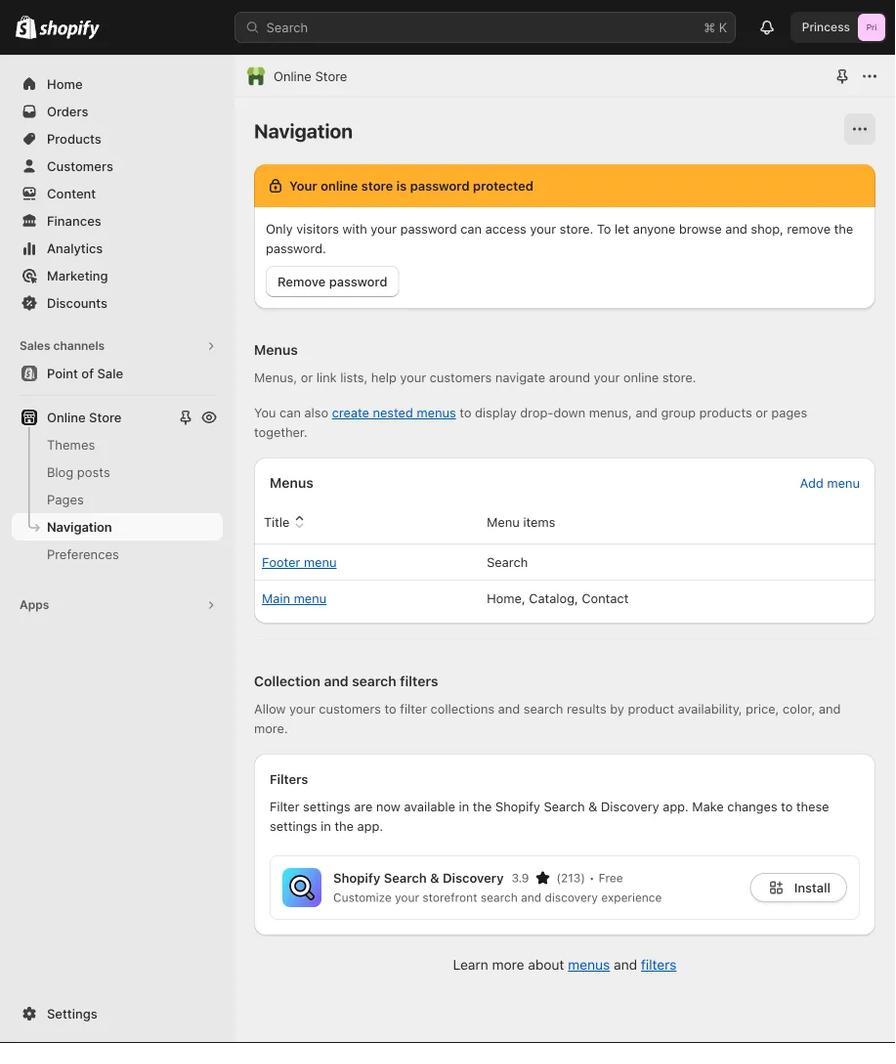Task type: vqa. For each thing, say whether or not it's contained in the screenshot.
Finances
yes



Task type: describe. For each thing, give the bounding box(es) containing it.
point of sale
[[47, 366, 123, 381]]

orders link
[[12, 98, 223, 125]]

finances
[[47, 213, 101, 228]]

marketing link
[[12, 262, 223, 289]]

discounts
[[47, 295, 108, 310]]

0 horizontal spatial online store
[[47, 410, 122, 425]]

of
[[81, 366, 94, 381]]

blog
[[47, 464, 74, 480]]

pages
[[47, 492, 84, 507]]

princess
[[803, 20, 851, 34]]

navigation
[[47, 519, 112, 534]]

1 horizontal spatial online
[[274, 68, 312, 84]]

settings link
[[12, 1000, 223, 1028]]

1 vertical spatial online
[[47, 410, 86, 425]]

0 vertical spatial online store link
[[274, 66, 348, 86]]

settings
[[47, 1006, 97, 1021]]

apps button
[[12, 592, 223, 619]]

sales channels button
[[12, 332, 223, 360]]

channels
[[53, 339, 105, 353]]

0 vertical spatial online store
[[274, 68, 348, 84]]

blog posts link
[[12, 459, 223, 486]]

k
[[720, 20, 728, 35]]

point of sale link
[[12, 360, 223, 387]]

themes
[[47, 437, 95, 452]]

content link
[[12, 180, 223, 207]]

home link
[[12, 70, 223, 98]]

posts
[[77, 464, 110, 480]]

customers link
[[12, 153, 223, 180]]

navigation link
[[12, 513, 223, 541]]

orders
[[47, 104, 88, 119]]



Task type: locate. For each thing, give the bounding box(es) containing it.
online store up themes
[[47, 410, 122, 425]]

0 horizontal spatial online store link
[[12, 404, 174, 431]]

shopify image
[[39, 20, 100, 40]]

1 horizontal spatial online store link
[[274, 66, 348, 86]]

⌘ k
[[704, 20, 728, 35]]

princess image
[[859, 14, 886, 41]]

1 horizontal spatial store
[[315, 68, 348, 84]]

store
[[315, 68, 348, 84], [89, 410, 122, 425]]

0 horizontal spatial store
[[89, 410, 122, 425]]

0 vertical spatial store
[[315, 68, 348, 84]]

home
[[47, 76, 83, 91]]

online store down search
[[274, 68, 348, 84]]

search
[[266, 20, 308, 35]]

store right online store icon
[[315, 68, 348, 84]]

preferences link
[[12, 541, 223, 568]]

themes link
[[12, 431, 223, 459]]

online up themes
[[47, 410, 86, 425]]

point
[[47, 366, 78, 381]]

online right online store icon
[[274, 68, 312, 84]]

analytics
[[47, 241, 103, 256]]

products
[[47, 131, 102, 146]]

pages link
[[12, 486, 223, 513]]

preferences
[[47, 547, 119, 562]]

finances link
[[12, 207, 223, 235]]

discounts link
[[12, 289, 223, 317]]

sales
[[20, 339, 50, 353]]

content
[[47, 186, 96, 201]]

apps
[[20, 598, 49, 612]]

0 vertical spatial online
[[274, 68, 312, 84]]

1 vertical spatial store
[[89, 410, 122, 425]]

blog posts
[[47, 464, 110, 480]]

customers
[[47, 158, 113, 174]]

sale
[[97, 366, 123, 381]]

online
[[274, 68, 312, 84], [47, 410, 86, 425]]

1 vertical spatial online store
[[47, 410, 122, 425]]

online store link up themes
[[12, 404, 174, 431]]

online store image
[[246, 66, 266, 86]]

products link
[[12, 125, 223, 153]]

1 vertical spatial online store link
[[12, 404, 174, 431]]

online store link
[[274, 66, 348, 86], [12, 404, 174, 431]]

online store
[[274, 68, 348, 84], [47, 410, 122, 425]]

sales channels
[[20, 339, 105, 353]]

1 horizontal spatial online store
[[274, 68, 348, 84]]

⌘
[[704, 20, 716, 35]]

0 horizontal spatial online
[[47, 410, 86, 425]]

marketing
[[47, 268, 108, 283]]

point of sale button
[[0, 360, 235, 387]]

analytics link
[[12, 235, 223, 262]]

online store link down search
[[274, 66, 348, 86]]

store up themes link
[[89, 410, 122, 425]]

shopify image
[[16, 15, 36, 39]]



